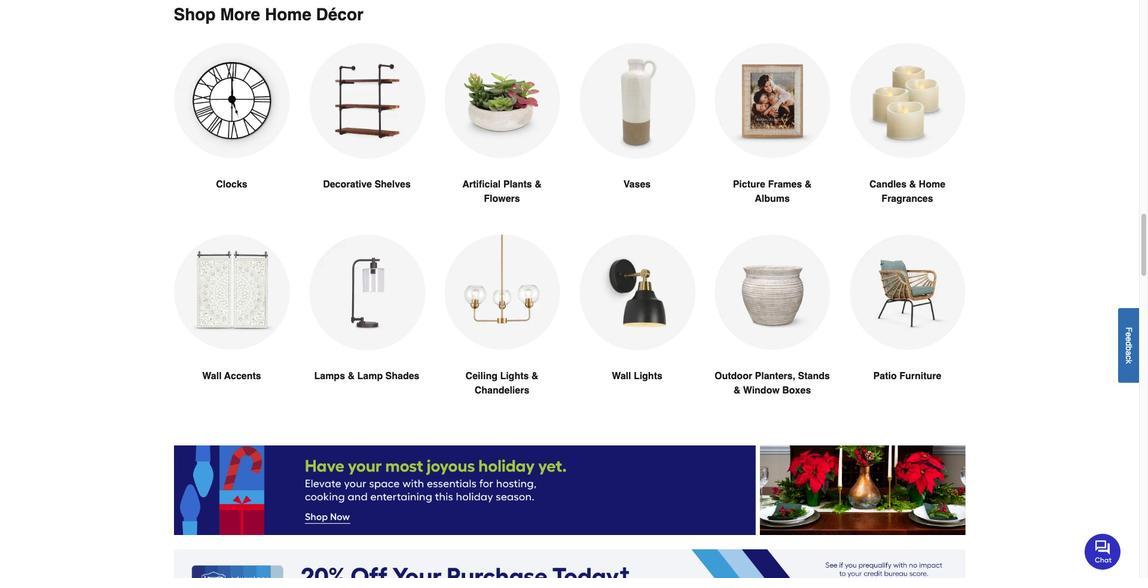 Task type: locate. For each thing, give the bounding box(es) containing it.
& right the plants
[[535, 180, 542, 190]]

& left lamp
[[348, 372, 355, 382]]

shop more home décor
[[174, 5, 363, 24]]

1 wall from the left
[[202, 372, 222, 382]]

shelves
[[375, 180, 411, 190]]

0 horizontal spatial wall
[[202, 372, 222, 382]]

&
[[535, 180, 542, 190], [805, 180, 812, 190], [909, 180, 916, 190], [348, 372, 355, 382], [531, 372, 538, 382], [733, 386, 740, 397]]

lights
[[500, 372, 529, 382], [634, 372, 662, 382]]

chat invite button image
[[1085, 534, 1121, 570]]

2 lights from the left
[[634, 372, 662, 382]]

a round wall clock with an open design and roman numerals. image
[[174, 43, 290, 159]]

& right frames on the right top of page
[[805, 180, 812, 190]]

home for décor
[[265, 5, 311, 24]]

& down outdoor
[[733, 386, 740, 397]]

e up d at the bottom right of the page
[[1124, 332, 1134, 337]]

0 vertical spatial home
[[265, 5, 311, 24]]

artificial plants & flowers
[[462, 180, 542, 205]]

decorative
[[323, 180, 372, 190]]

1 lights from the left
[[500, 372, 529, 382]]

k
[[1124, 360, 1134, 364]]

0 vertical spatial advertisement region
[[174, 446, 965, 538]]

lamps & lamp shades link
[[309, 235, 425, 413]]

wall inside 'link'
[[612, 372, 631, 382]]

1 horizontal spatial wall
[[612, 372, 631, 382]]

& inside artificial plants & flowers
[[535, 180, 542, 190]]

lights for ceiling
[[500, 372, 529, 382]]

lights inside 'link'
[[634, 372, 662, 382]]

f
[[1124, 327, 1134, 332]]

patio
[[873, 372, 897, 382]]

window
[[743, 386, 780, 397]]

outdoor planters, stands & window boxes
[[715, 372, 830, 397]]

d
[[1124, 342, 1134, 346]]

candles & home fragrances link
[[849, 43, 965, 235]]

lamp
[[357, 372, 383, 382]]

a black table lamp with a cylindrical glass shade. image
[[309, 235, 425, 351]]

b
[[1124, 346, 1134, 351]]

home inside candles & home fragrances
[[919, 180, 945, 190]]

advertisement region
[[174, 446, 965, 538], [174, 550, 965, 579]]

home right "more"
[[265, 5, 311, 24]]

patio furniture
[[873, 372, 941, 382]]

home
[[265, 5, 311, 24], [919, 180, 945, 190]]

wall
[[202, 372, 222, 382], [612, 372, 631, 382]]

lights inside ceiling lights & chandeliers
[[500, 372, 529, 382]]

an assortment of faux succulents in a round white pot. image
[[444, 43, 560, 159]]

f e e d b a c k
[[1124, 327, 1134, 364]]

0 horizontal spatial home
[[265, 5, 311, 24]]

lamps & lamp shades
[[314, 372, 419, 382]]

shades
[[385, 372, 419, 382]]

albums
[[755, 194, 790, 205]]

0 horizontal spatial lights
[[500, 372, 529, 382]]

ceiling
[[466, 372, 497, 382]]

patio furniture link
[[849, 235, 965, 413]]

1 vertical spatial home
[[919, 180, 945, 190]]

1 vertical spatial advertisement region
[[174, 550, 965, 579]]

home up fragrances
[[919, 180, 945, 190]]

1 horizontal spatial home
[[919, 180, 945, 190]]

e up b
[[1124, 337, 1134, 342]]

home for fragrances
[[919, 180, 945, 190]]

a
[[1124, 351, 1134, 356]]

1 horizontal spatial lights
[[634, 372, 662, 382]]

candles & home fragrances
[[869, 180, 945, 205]]

outdoor
[[715, 372, 752, 382]]

e
[[1124, 332, 1134, 337], [1124, 337, 1134, 342]]

wall for wall accents
[[202, 372, 222, 382]]

& up fragrances
[[909, 180, 916, 190]]

1 advertisement region from the top
[[174, 446, 965, 538]]

chandeliers
[[475, 386, 529, 397]]

planters,
[[755, 372, 795, 382]]

candles
[[869, 180, 907, 190]]

& right ceiling
[[531, 372, 538, 382]]

2 wall from the left
[[612, 372, 631, 382]]

lights for wall
[[634, 372, 662, 382]]



Task type: vqa. For each thing, say whether or not it's contained in the screenshot.
Items in the 3 COLLECTION ITEMS RANGING FROM $ 64.98 - $ 499.00
no



Task type: describe. For each thing, give the bounding box(es) containing it.
a 3-light brass chandelier with glass shades. image
[[444, 235, 560, 351]]

clocks link
[[174, 43, 290, 221]]

wall lights link
[[579, 235, 695, 413]]

a set of 4 artificial candles. image
[[849, 43, 965, 159]]

plants
[[503, 180, 532, 190]]

2 advertisement region from the top
[[174, 550, 965, 579]]

wall lights
[[612, 372, 662, 382]]

2 e from the top
[[1124, 337, 1134, 342]]

a rust-colored 8 by 10 picture frame. image
[[714, 43, 830, 159]]

& inside ceiling lights & chandeliers
[[531, 372, 538, 382]]

accents
[[224, 372, 261, 382]]

decorative shelves link
[[309, 43, 425, 221]]

picture frames & albums
[[733, 180, 812, 205]]

artificial
[[462, 180, 501, 190]]

& inside outdoor planters, stands & window boxes
[[733, 386, 740, 397]]

boxes
[[782, 386, 811, 397]]

a wicker outdoor patio chair with blue cushions and black metal legs. image
[[849, 235, 965, 351]]

& inside picture frames & albums
[[805, 180, 812, 190]]

outdoor planters, stands & window boxes link
[[714, 235, 830, 427]]

lamps
[[314, 372, 345, 382]]

a black and gold metal wall light with a black shade. image
[[579, 235, 695, 351]]

vases link
[[579, 43, 695, 221]]

wall accents link
[[174, 235, 290, 413]]

more
[[220, 5, 260, 24]]

vases
[[624, 180, 651, 190]]

wall accents
[[202, 372, 261, 382]]

fragrances
[[882, 194, 933, 205]]

wall for wall lights
[[612, 372, 631, 382]]

decorative shelves
[[323, 180, 411, 190]]

f e e d b a c k button
[[1118, 308, 1139, 383]]

ceiling lights & chandeliers link
[[444, 235, 560, 427]]

a two-tone ceramic jug vase with glazed white top and natural brown base. image
[[579, 43, 695, 159]]

& inside 'link'
[[348, 372, 355, 382]]

clocks
[[216, 180, 247, 190]]

& inside candles & home fragrances
[[909, 180, 916, 190]]

1 e from the top
[[1124, 332, 1134, 337]]

picture
[[733, 180, 765, 190]]

flowers
[[484, 194, 520, 205]]

shop
[[174, 5, 216, 24]]

a set of 2 decorative wall hangings. image
[[174, 235, 290, 351]]

c
[[1124, 356, 1134, 360]]

décor
[[316, 5, 363, 24]]

a whitewash planter with a ribbed design. image
[[714, 235, 830, 351]]

frames
[[768, 180, 802, 190]]

picture frames & albums link
[[714, 43, 830, 235]]

ceiling lights & chandeliers
[[466, 372, 538, 397]]

a wood and metal decorative shelf unit. image
[[309, 43, 425, 159]]

stands
[[798, 372, 830, 382]]

artificial plants & flowers link
[[444, 43, 560, 235]]

furniture
[[899, 372, 941, 382]]



